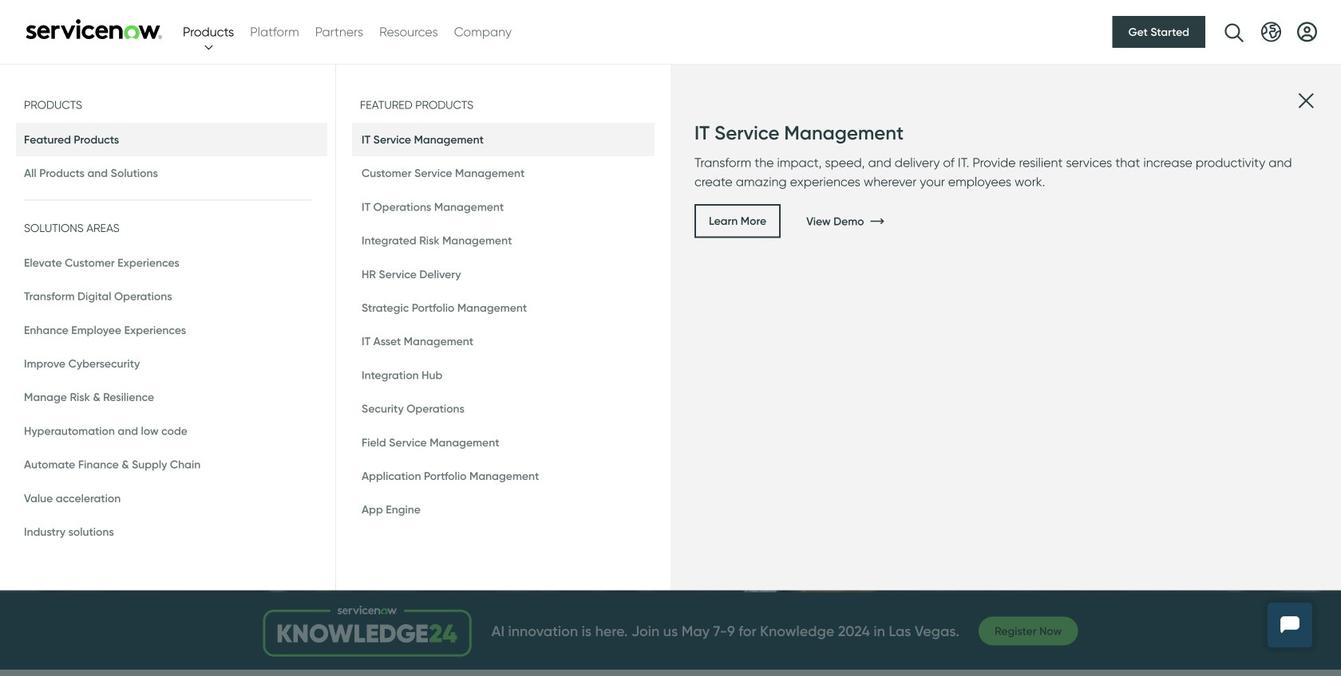 Task type: vqa. For each thing, say whether or not it's contained in the screenshot.
ServiceNow image
yes



Task type: describe. For each thing, give the bounding box(es) containing it.
select your country image
[[1261, 22, 1281, 42]]

servicenow image
[[24, 19, 164, 40]]

go to servicenow account image
[[1297, 22, 1317, 42]]



